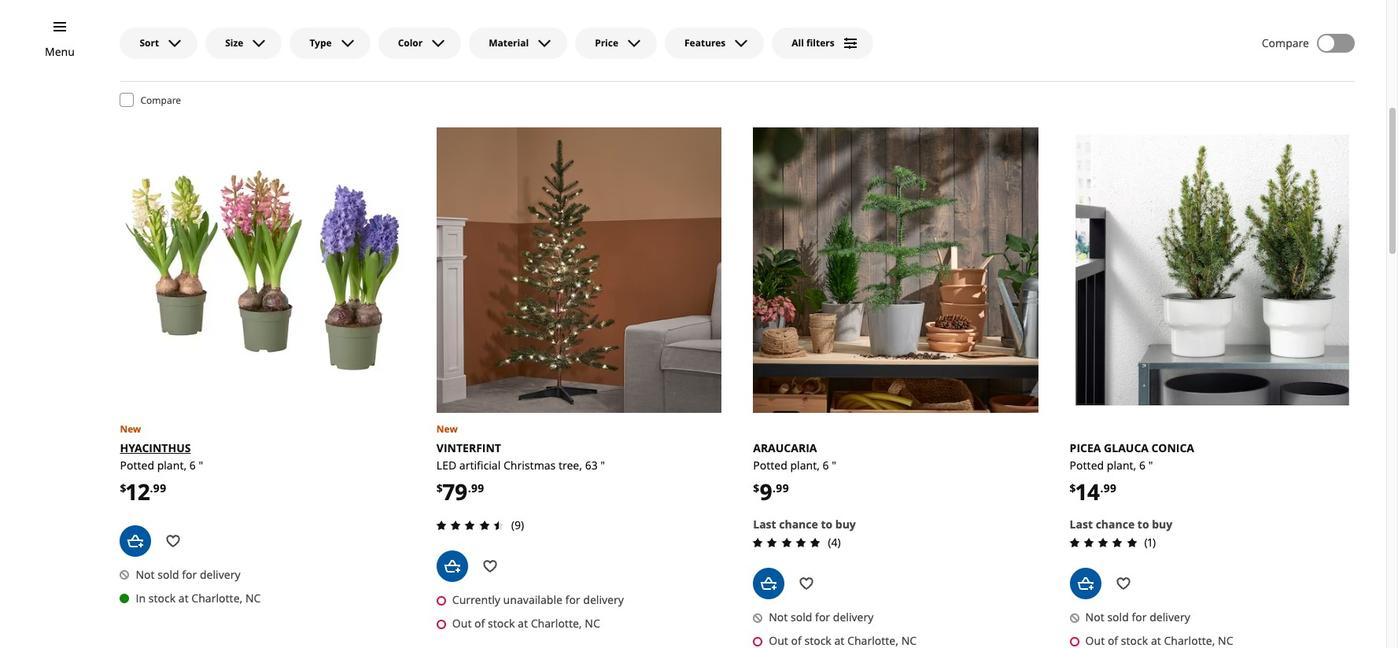 Task type: locate. For each thing, give the bounding box(es) containing it.
1 last chance to buy from the left
[[753, 517, 856, 532]]

1 to from the left
[[821, 517, 833, 532]]

$ inside picea glauca conica potted plant, 6 " $ 14 . 99
[[1070, 480, 1076, 495]]

99 inside new hyacinthus potted plant, 6 " $ 12 . 99
[[153, 480, 166, 495]]

delivery down (1)
[[1150, 610, 1190, 625]]

potted inside araucaria potted plant, 6 " $ 9 . 99
[[753, 458, 787, 473]]

$ down the hyacinthus
[[120, 480, 126, 495]]

0 horizontal spatial new
[[120, 422, 141, 436]]

1 buy from the left
[[835, 517, 856, 532]]

size button
[[205, 27, 282, 59]]

99 right 14
[[1103, 480, 1117, 495]]

$ inside new vinterfint led artificial christmas tree, 63 " $ 79 . 99
[[437, 480, 443, 495]]

4 $ from the left
[[1070, 480, 1076, 495]]

plant, down the hyacinthus
[[157, 458, 187, 473]]

2 buy from the left
[[1152, 517, 1173, 532]]

2 last from the left
[[1070, 517, 1093, 532]]

0 horizontal spatial chance
[[779, 517, 818, 532]]

plant, down araucaria
[[790, 458, 820, 473]]

delivery for 79
[[583, 593, 624, 608]]

for down (1)
[[1132, 610, 1147, 625]]

1 6 from the left
[[189, 458, 196, 473]]

new
[[120, 422, 141, 436], [437, 422, 458, 436]]

for for 9
[[815, 610, 830, 625]]

99 right 12
[[153, 480, 166, 495]]

1 horizontal spatial new
[[437, 422, 458, 436]]

4 . from the left
[[1100, 480, 1103, 495]]

3 plant, from the left
[[1107, 458, 1136, 473]]

$ down araucaria
[[753, 480, 759, 495]]

tree,
[[559, 458, 582, 473]]

sold down review: 5 out of 5 stars. total reviews: 4 image
[[791, 610, 812, 625]]

buy up (1)
[[1152, 517, 1173, 532]]

2 horizontal spatial 6
[[1139, 458, 1146, 473]]

chance up review: 5 out of 5 stars. total reviews: 1 image
[[1096, 517, 1135, 532]]

1 horizontal spatial nc
[[585, 616, 600, 631]]

1 horizontal spatial sold
[[791, 610, 812, 625]]

at right in
[[178, 591, 189, 606]]

not sold for delivery for 14
[[1086, 610, 1190, 625]]

potted down araucaria
[[753, 458, 787, 473]]

sold
[[158, 567, 179, 582], [791, 610, 812, 625], [1107, 610, 1129, 625]]

in stock at charlotte, nc
[[136, 591, 261, 606]]

buy for 99
[[835, 517, 856, 532]]

1 99 from the left
[[153, 480, 166, 495]]

stock right in
[[149, 591, 176, 606]]

at down unavailable on the bottom of the page
[[518, 616, 528, 631]]

for right unavailable on the bottom of the page
[[565, 593, 580, 608]]

buy up (4)
[[835, 517, 856, 532]]

new inside new vinterfint led artificial christmas tree, 63 " $ 79 . 99
[[437, 422, 458, 436]]

2 new from the left
[[437, 422, 458, 436]]

0 horizontal spatial last
[[753, 517, 776, 532]]

new vinterfint led artificial christmas tree, 63 " $ 79 . 99
[[437, 422, 605, 507]]

vinterfint
[[437, 441, 501, 455]]

99 inside araucaria potted plant, 6 " $ 9 . 99
[[776, 480, 789, 495]]

14
[[1076, 477, 1100, 507]]

to up (1)
[[1138, 517, 1149, 532]]

1 chance from the left
[[779, 517, 818, 532]]

1 horizontal spatial last
[[1070, 517, 1093, 532]]

led
[[437, 458, 457, 473]]

charlotte,
[[191, 591, 243, 606], [531, 616, 582, 631]]

last up review: 5 out of 5 stars. total reviews: 1 image
[[1070, 517, 1093, 532]]

4 99 from the left
[[1103, 480, 1117, 495]]

2 chance from the left
[[1096, 517, 1135, 532]]

sold down review: 5 out of 5 stars. total reviews: 1 image
[[1107, 610, 1129, 625]]

1 horizontal spatial last chance to buy
[[1070, 517, 1173, 532]]

4 " from the left
[[1148, 458, 1153, 473]]

buy
[[835, 517, 856, 532], [1152, 517, 1173, 532]]

2 . from the left
[[468, 480, 471, 495]]

0 horizontal spatial 6
[[189, 458, 196, 473]]

1 " from the left
[[199, 458, 203, 473]]

1 horizontal spatial not
[[769, 610, 788, 625]]

6
[[189, 458, 196, 473], [823, 458, 829, 473], [1139, 458, 1146, 473]]

to for 14
[[1138, 517, 1149, 532]]

new up the hyacinthus
[[120, 422, 141, 436]]

chance up review: 5 out of 5 stars. total reviews: 4 image
[[779, 517, 818, 532]]

potted inside picea glauca conica potted plant, 6 " $ 14 . 99
[[1070, 458, 1104, 473]]

0 horizontal spatial plant,
[[157, 458, 187, 473]]

99 right 79 at left bottom
[[471, 480, 484, 495]]

1 horizontal spatial to
[[1138, 517, 1149, 532]]

last
[[753, 517, 776, 532], [1070, 517, 1093, 532]]

nc
[[245, 591, 261, 606], [585, 616, 600, 631]]

picea glauca conica potted plant, 6 " $ 14 . 99
[[1070, 441, 1194, 507]]

2 plant, from the left
[[790, 458, 820, 473]]

potted
[[120, 458, 154, 473], [753, 458, 787, 473], [1070, 458, 1104, 473]]

(9)
[[511, 518, 524, 533]]

3 $ from the left
[[753, 480, 759, 495]]

material button
[[469, 27, 567, 59]]

. down the hyacinthus
[[150, 480, 153, 495]]

79
[[443, 477, 468, 507]]

1 last from the left
[[753, 517, 776, 532]]

conica
[[1152, 441, 1194, 455]]

2 horizontal spatial plant,
[[1107, 458, 1136, 473]]

0 horizontal spatial compare
[[140, 93, 181, 107]]

6 down glauca on the right of the page
[[1139, 458, 1146, 473]]

potted inside new hyacinthus potted plant, 6 " $ 12 . 99
[[120, 458, 154, 473]]

. down artificial
[[468, 480, 471, 495]]

1 horizontal spatial buy
[[1152, 517, 1173, 532]]

plant, inside araucaria potted plant, 6 " $ 9 . 99
[[790, 458, 820, 473]]

0 vertical spatial charlotte,
[[191, 591, 243, 606]]

1 horizontal spatial charlotte,
[[531, 616, 582, 631]]

3 6 from the left
[[1139, 458, 1146, 473]]

3 potted from the left
[[1070, 458, 1104, 473]]

9
[[759, 477, 773, 507]]

1 potted from the left
[[120, 458, 154, 473]]

1 horizontal spatial at
[[518, 616, 528, 631]]

99
[[153, 480, 166, 495], [471, 480, 484, 495], [776, 480, 789, 495], [1103, 480, 1117, 495]]

not down review: 5 out of 5 stars. total reviews: 4 image
[[769, 610, 788, 625]]

2 to from the left
[[1138, 517, 1149, 532]]

last for 9
[[753, 517, 776, 532]]

not sold for delivery down (4)
[[769, 610, 874, 625]]

features button
[[665, 27, 764, 59]]

last chance to buy
[[753, 517, 856, 532], [1070, 517, 1173, 532]]

compare
[[1262, 35, 1309, 50], [140, 93, 181, 107]]

artificial
[[459, 458, 501, 473]]

2 horizontal spatial sold
[[1107, 610, 1129, 625]]

delivery
[[200, 567, 241, 582], [583, 593, 624, 608], [833, 610, 874, 625], [1150, 610, 1190, 625]]

.
[[150, 480, 153, 495], [468, 480, 471, 495], [773, 480, 776, 495], [1100, 480, 1103, 495]]

0 horizontal spatial nc
[[245, 591, 261, 606]]

. inside picea glauca conica potted plant, 6 " $ 14 . 99
[[1100, 480, 1103, 495]]

0 horizontal spatial stock
[[149, 591, 176, 606]]

last chance to buy up review: 5 out of 5 stars. total reviews: 4 image
[[753, 517, 856, 532]]

2 horizontal spatial not sold for delivery
[[1086, 610, 1190, 625]]

0 horizontal spatial potted
[[120, 458, 154, 473]]

at
[[178, 591, 189, 606], [518, 616, 528, 631]]

sold up the in stock at charlotte, nc at the bottom left
[[158, 567, 179, 582]]

. down picea
[[1100, 480, 1103, 495]]

potted down the hyacinthus
[[120, 458, 154, 473]]

2 6 from the left
[[823, 458, 829, 473]]

new inside new hyacinthus potted plant, 6 " $ 12 . 99
[[120, 422, 141, 436]]

1 . from the left
[[150, 480, 153, 495]]

last up review: 5 out of 5 stars. total reviews: 4 image
[[753, 517, 776, 532]]

3 " from the left
[[832, 458, 836, 473]]

in
[[136, 591, 146, 606]]

new up the vinterfint
[[437, 422, 458, 436]]

plant,
[[157, 458, 187, 473], [790, 458, 820, 473], [1107, 458, 1136, 473]]

99 inside picea glauca conica potted plant, 6 " $ 14 . 99
[[1103, 480, 1117, 495]]

0 horizontal spatial last chance to buy
[[753, 517, 856, 532]]

1 horizontal spatial chance
[[1096, 517, 1135, 532]]

6 up (4)
[[823, 458, 829, 473]]

charlotte, down currently unavailable for delivery
[[531, 616, 582, 631]]

0 vertical spatial stock
[[149, 591, 176, 606]]

not for 9
[[769, 610, 788, 625]]

(1)
[[1145, 535, 1156, 550]]

6 down the hyacinthus
[[189, 458, 196, 473]]

stock right of
[[488, 616, 515, 631]]

0 horizontal spatial buy
[[835, 517, 856, 532]]

2 horizontal spatial not
[[1086, 610, 1105, 625]]

$
[[120, 480, 126, 495], [437, 480, 443, 495], [753, 480, 759, 495], [1070, 480, 1076, 495]]

last chance to buy up review: 5 out of 5 stars. total reviews: 1 image
[[1070, 517, 1173, 532]]

not sold for delivery up the in stock at charlotte, nc at the bottom left
[[136, 567, 241, 582]]

0 vertical spatial compare
[[1262, 35, 1309, 50]]

99 right 9
[[776, 480, 789, 495]]

new for 79
[[437, 422, 458, 436]]

1 vertical spatial at
[[518, 616, 528, 631]]

3 99 from the left
[[776, 480, 789, 495]]

1 plant, from the left
[[157, 458, 187, 473]]

for down (4)
[[815, 610, 830, 625]]

for
[[182, 567, 197, 582], [565, 593, 580, 608], [815, 610, 830, 625], [1132, 610, 1147, 625]]

1 horizontal spatial stock
[[488, 616, 515, 631]]

not
[[136, 567, 155, 582], [769, 610, 788, 625], [1086, 610, 1105, 625]]

color button
[[378, 27, 461, 59]]

not sold for delivery down (1)
[[1086, 610, 1190, 625]]

2 last chance to buy from the left
[[1070, 517, 1173, 532]]

" inside picea glauca conica potted plant, 6 " $ 14 . 99
[[1148, 458, 1153, 473]]

$ down picea
[[1070, 480, 1076, 495]]

to up (4)
[[821, 517, 833, 532]]

chance
[[779, 517, 818, 532], [1096, 517, 1135, 532]]

0 horizontal spatial to
[[821, 517, 833, 532]]

delivery up the in stock at charlotte, nc at the bottom left
[[200, 567, 241, 582]]

2 99 from the left
[[471, 480, 484, 495]]

currently unavailable for delivery
[[452, 593, 624, 608]]

1 $ from the left
[[120, 480, 126, 495]]

2 $ from the left
[[437, 480, 443, 495]]

plant, down glauca on the right of the page
[[1107, 458, 1136, 473]]

unavailable
[[503, 593, 563, 608]]

not up in
[[136, 567, 155, 582]]

stock
[[149, 591, 176, 606], [488, 616, 515, 631]]

1 horizontal spatial not sold for delivery
[[769, 610, 874, 625]]

araucaria
[[753, 441, 817, 455]]

potted down picea
[[1070, 458, 1104, 473]]

0 vertical spatial at
[[178, 591, 189, 606]]

$ down led
[[437, 480, 443, 495]]

2 potted from the left
[[753, 458, 787, 473]]

new for 12
[[120, 422, 141, 436]]

3 . from the left
[[773, 480, 776, 495]]

1 horizontal spatial plant,
[[790, 458, 820, 473]]

$ inside araucaria potted plant, 6 " $ 9 . 99
[[753, 480, 759, 495]]

type button
[[290, 27, 370, 59]]

charlotte, right in
[[191, 591, 243, 606]]

not sold for delivery
[[136, 567, 241, 582], [769, 610, 874, 625], [1086, 610, 1190, 625]]

. down araucaria
[[773, 480, 776, 495]]

delivery down (4)
[[833, 610, 874, 625]]

sold for 14
[[1107, 610, 1129, 625]]

6 inside new hyacinthus potted plant, 6 " $ 12 . 99
[[189, 458, 196, 473]]

1 horizontal spatial potted
[[753, 458, 787, 473]]

1 horizontal spatial 6
[[823, 458, 829, 473]]

. inside new vinterfint led artificial christmas tree, 63 " $ 79 . 99
[[468, 480, 471, 495]]

not down review: 5 out of 5 stars. total reviews: 1 image
[[1086, 610, 1105, 625]]

1 horizontal spatial compare
[[1262, 35, 1309, 50]]

delivery right unavailable on the bottom of the page
[[583, 593, 624, 608]]

1 new from the left
[[120, 422, 141, 436]]

0 horizontal spatial not
[[136, 567, 155, 582]]

to
[[821, 517, 833, 532], [1138, 517, 1149, 532]]

"
[[199, 458, 203, 473], [601, 458, 605, 473], [832, 458, 836, 473], [1148, 458, 1153, 473]]

2 " from the left
[[601, 458, 605, 473]]

2 horizontal spatial potted
[[1070, 458, 1104, 473]]

1 vertical spatial stock
[[488, 616, 515, 631]]

" inside new hyacinthus potted plant, 6 " $ 12 . 99
[[199, 458, 203, 473]]

for for 14
[[1132, 610, 1147, 625]]

1 vertical spatial nc
[[585, 616, 600, 631]]



Task type: describe. For each thing, give the bounding box(es) containing it.
not for 14
[[1086, 610, 1105, 625]]

new hyacinthus potted plant, 6 " $ 12 . 99
[[120, 422, 203, 507]]

delivery for 14
[[1150, 610, 1190, 625]]

0 horizontal spatial charlotte,
[[191, 591, 243, 606]]

price button
[[575, 27, 657, 59]]

sold for 9
[[791, 610, 812, 625]]

picea
[[1070, 441, 1101, 455]]

hyacinthus
[[120, 440, 191, 455]]

chance for 99
[[779, 517, 818, 532]]

out
[[452, 616, 472, 631]]

1 vertical spatial compare
[[140, 93, 181, 107]]

1 vertical spatial charlotte,
[[531, 616, 582, 631]]

" inside araucaria potted plant, 6 " $ 9 . 99
[[832, 458, 836, 473]]

6 inside araucaria potted plant, 6 " $ 9 . 99
[[823, 458, 829, 473]]

last chance to buy for 14
[[1070, 517, 1173, 532]]

chance for 14
[[1096, 517, 1135, 532]]

all filters
[[792, 36, 835, 49]]

. inside araucaria potted plant, 6 " $ 9 . 99
[[773, 480, 776, 495]]

glauca
[[1104, 441, 1149, 455]]

all filters button
[[772, 27, 873, 59]]

delivery for 9
[[833, 610, 874, 625]]

plant, inside new hyacinthus potted plant, 6 " $ 12 . 99
[[157, 458, 187, 473]]

review: 5 out of 5 stars. total reviews: 1 image
[[1065, 534, 1141, 553]]

size
[[225, 36, 243, 49]]

63
[[585, 458, 598, 473]]

not sold for delivery for 9
[[769, 610, 874, 625]]

review: 5 out of 5 stars. total reviews: 4 image
[[748, 534, 825, 553]]

plant, inside picea glauca conica potted plant, 6 " $ 14 . 99
[[1107, 458, 1136, 473]]

araucaria potted plant, 6 " $ 9 . 99
[[753, 441, 836, 507]]

features
[[685, 36, 726, 49]]

currently
[[452, 593, 500, 608]]

color
[[398, 36, 423, 49]]

of
[[475, 616, 485, 631]]

christmas
[[504, 458, 556, 473]]

buy for 14
[[1152, 517, 1173, 532]]

$ inside new hyacinthus potted plant, 6 " $ 12 . 99
[[120, 480, 126, 495]]

0 horizontal spatial sold
[[158, 567, 179, 582]]

all
[[792, 36, 804, 49]]

(4)
[[828, 535, 841, 550]]

last for 14
[[1070, 517, 1093, 532]]

0 horizontal spatial not sold for delivery
[[136, 567, 241, 582]]

for up the in stock at charlotte, nc at the bottom left
[[182, 567, 197, 582]]

material
[[489, 36, 529, 49]]

sort
[[140, 36, 159, 49]]

last chance to buy for 99
[[753, 517, 856, 532]]

for for 79
[[565, 593, 580, 608]]

6 inside picea glauca conica potted plant, 6 " $ 14 . 99
[[1139, 458, 1146, 473]]

type
[[310, 36, 332, 49]]

price
[[595, 36, 618, 49]]

review: 4.6 out of 5 stars. total reviews: 9 image
[[432, 516, 508, 535]]

sort button
[[120, 27, 198, 59]]

" inside new vinterfint led artificial christmas tree, 63 " $ 79 . 99
[[601, 458, 605, 473]]

12
[[126, 477, 150, 507]]

0 horizontal spatial at
[[178, 591, 189, 606]]

menu button
[[45, 43, 75, 61]]

. inside new hyacinthus potted plant, 6 " $ 12 . 99
[[150, 480, 153, 495]]

filters
[[807, 36, 835, 49]]

to for 99
[[821, 517, 833, 532]]

menu
[[45, 44, 75, 59]]

out of stock at charlotte, nc
[[452, 616, 600, 631]]

0 vertical spatial nc
[[245, 591, 261, 606]]

99 inside new vinterfint led artificial christmas tree, 63 " $ 79 . 99
[[471, 480, 484, 495]]



Task type: vqa. For each thing, say whether or not it's contained in the screenshot.
AND
no



